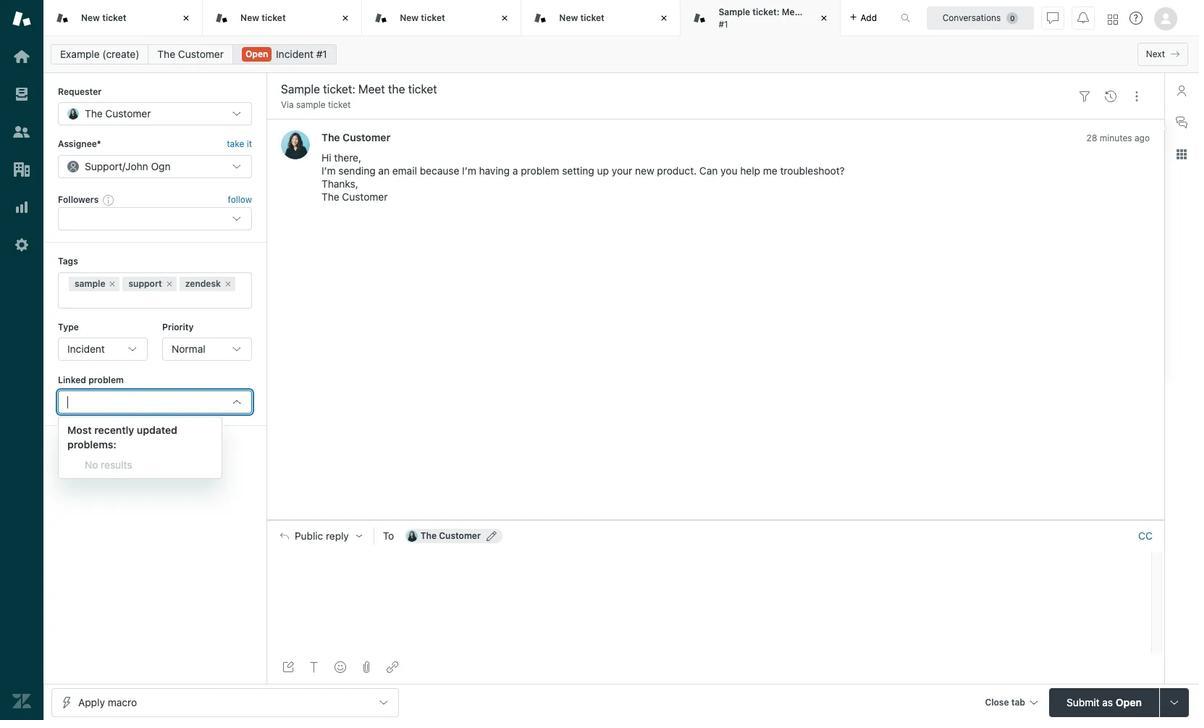 Task type: describe. For each thing, give the bounding box(es) containing it.
customer context image
[[1176, 85, 1188, 96]]

hi there, i'm sending an email because i'm having a problem setting up your new product. can you help me troubleshoot? thanks, the customer
[[322, 152, 845, 203]]

conversations
[[943, 12, 1001, 23]]

as
[[1103, 696, 1113, 708]]

the up hi on the top
[[322, 131, 340, 144]]

customer inside secondary element
[[178, 48, 224, 60]]

can
[[700, 165, 718, 177]]

your
[[612, 165, 633, 177]]

john
[[125, 160, 148, 172]]

close image for 4th new ticket tab from right
[[179, 11, 193, 25]]

the customer inside requester element
[[85, 107, 151, 120]]

close tab
[[985, 697, 1026, 707]]

add link (cmd k) image
[[387, 661, 398, 673]]

example
[[60, 48, 100, 60]]

sending
[[339, 165, 376, 177]]

example (create) button
[[51, 44, 149, 64]]

organizations image
[[12, 160, 31, 179]]

meet
[[782, 7, 804, 17]]

ticket actions image
[[1131, 90, 1143, 102]]

/
[[122, 160, 125, 172]]

new for 2nd new ticket tab from the right
[[400, 12, 419, 23]]

submit
[[1067, 696, 1100, 708]]

updated
[[137, 424, 177, 436]]

4 new ticket tab from the left
[[522, 0, 681, 36]]

support
[[85, 160, 122, 172]]

28 minutes ago text field
[[1087, 133, 1150, 144]]

1 new ticket from the left
[[81, 12, 126, 23]]

public reply
[[295, 530, 349, 542]]

2 i'm from the left
[[462, 165, 476, 177]]

filter image
[[1079, 90, 1091, 102]]

close tab button
[[979, 688, 1044, 719]]

linked problem list box
[[58, 416, 222, 479]]

recently
[[94, 424, 134, 436]]

follow button
[[228, 193, 252, 206]]

setting
[[562, 165, 595, 177]]

next
[[1147, 49, 1166, 59]]

support / john ogn
[[85, 160, 171, 172]]

close image for 4th new ticket tab
[[657, 11, 672, 25]]

type
[[58, 321, 79, 332]]

main element
[[0, 0, 43, 720]]

macro
[[108, 696, 137, 708]]

4 new ticket from the left
[[559, 12, 605, 23]]

new
[[635, 165, 655, 177]]

zendesk image
[[12, 692, 31, 711]]

having
[[479, 165, 510, 177]]

incident for incident #1
[[276, 48, 314, 60]]

format text image
[[309, 661, 320, 673]]

problems:
[[67, 438, 116, 451]]

requester
[[58, 86, 102, 97]]

tab containing sample ticket: meet the ticket
[[681, 0, 846, 36]]

close image for 3rd new ticket tab from the right
[[338, 11, 353, 25]]

incident for incident
[[67, 343, 105, 355]]

ago
[[1135, 133, 1150, 144]]

edit user image
[[487, 531, 497, 541]]

sample
[[719, 7, 751, 17]]

insert emojis image
[[335, 661, 346, 673]]

results
[[101, 459, 132, 471]]

take it
[[227, 139, 252, 150]]

#1 inside secondary element
[[316, 48, 327, 60]]

draft mode image
[[283, 661, 294, 673]]

avatar image
[[281, 131, 310, 160]]

get started image
[[12, 47, 31, 66]]

tab
[[1012, 697, 1026, 707]]

public
[[295, 530, 323, 542]]

events image
[[1105, 90, 1117, 102]]

customer@example.com image
[[406, 530, 418, 542]]

close image for tab at the right containing sample ticket: meet the ticket
[[817, 11, 831, 25]]

hi
[[322, 152, 331, 164]]

take
[[227, 139, 244, 150]]

support
[[129, 278, 162, 289]]

apply
[[78, 696, 105, 708]]

incident #1
[[276, 48, 327, 60]]

you
[[721, 165, 738, 177]]

assignee* element
[[58, 155, 252, 178]]

me
[[763, 165, 778, 177]]

28 minutes ago
[[1087, 133, 1150, 144]]

normal button
[[162, 338, 252, 361]]

requester element
[[58, 102, 252, 126]]

to
[[383, 529, 394, 542]]

sample ticket: meet the ticket #1
[[719, 7, 846, 29]]

linked problem
[[58, 374, 124, 385]]

Linked problem field
[[67, 396, 225, 409]]

hide composer image
[[710, 514, 721, 526]]

up
[[597, 165, 609, 177]]

admin image
[[12, 235, 31, 254]]

apply macro
[[78, 696, 137, 708]]

the customer link inside secondary element
[[148, 44, 233, 64]]

cc button
[[1139, 529, 1153, 543]]

customer inside requester element
[[105, 107, 151, 120]]

because
[[420, 165, 460, 177]]

ogn
[[151, 160, 171, 172]]

1 new ticket tab from the left
[[43, 0, 203, 36]]

a
[[513, 165, 518, 177]]

add button
[[841, 0, 886, 35]]

conversations button
[[927, 6, 1034, 29]]

get help image
[[1130, 12, 1143, 25]]

the customer inside secondary element
[[158, 48, 224, 60]]

it
[[247, 139, 252, 150]]

next button
[[1138, 43, 1189, 66]]



Task type: vqa. For each thing, say whether or not it's contained in the screenshot.
Recently updated tickets
no



Task type: locate. For each thing, give the bounding box(es) containing it.
incident
[[276, 48, 314, 60], [67, 343, 105, 355]]

2 close image from the left
[[657, 11, 672, 25]]

1 new from the left
[[81, 12, 100, 23]]

0 vertical spatial problem
[[521, 165, 560, 177]]

the
[[158, 48, 175, 60], [85, 107, 103, 120], [322, 131, 340, 144], [322, 191, 340, 203], [421, 530, 437, 541]]

public reply button
[[267, 521, 374, 551]]

no results
[[85, 459, 132, 471]]

followers element
[[58, 207, 252, 230]]

1 horizontal spatial i'm
[[462, 165, 476, 177]]

via sample ticket
[[281, 99, 351, 110]]

#1 down sample at the right of page
[[719, 18, 728, 29]]

submit as open
[[1067, 696, 1142, 708]]

0 vertical spatial incident
[[276, 48, 314, 60]]

incident inside popup button
[[67, 343, 105, 355]]

secondary element
[[43, 40, 1200, 69]]

incident button
[[58, 338, 148, 361]]

apps image
[[1176, 149, 1188, 160]]

the customer right the (create)
[[158, 48, 224, 60]]

2 remove image from the left
[[165, 279, 174, 288]]

priority
[[162, 321, 194, 332]]

1 horizontal spatial close image
[[657, 11, 672, 25]]

3 close image from the left
[[817, 11, 831, 25]]

customers image
[[12, 122, 31, 141]]

0 horizontal spatial close image
[[338, 11, 353, 25]]

minutes
[[1100, 133, 1133, 144]]

customer
[[178, 48, 224, 60], [105, 107, 151, 120], [343, 131, 391, 144], [342, 191, 388, 203], [439, 530, 481, 541]]

close image for 2nd new ticket tab from the right
[[498, 11, 512, 25]]

example (create)
[[60, 48, 139, 60]]

the inside hi there, i'm sending an email because i'm having a problem setting up your new product. can you help me troubleshoot? thanks, the customer
[[322, 191, 340, 203]]

add attachment image
[[361, 661, 372, 673]]

the customer link up requester element
[[148, 44, 233, 64]]

the customer
[[158, 48, 224, 60], [85, 107, 151, 120], [322, 131, 391, 144], [421, 530, 481, 541]]

remove image right support
[[165, 279, 174, 288]]

incident up via
[[276, 48, 314, 60]]

close image
[[179, 11, 193, 25], [657, 11, 672, 25], [817, 11, 831, 25]]

28
[[1087, 133, 1098, 144]]

the
[[806, 7, 820, 17]]

1 close image from the left
[[338, 11, 353, 25]]

remove image for support
[[165, 279, 174, 288]]

1 vertical spatial problem
[[88, 374, 124, 385]]

(create)
[[102, 48, 139, 60]]

Subject field
[[278, 80, 1069, 98]]

open left incident #1
[[246, 49, 268, 59]]

remove image for sample
[[108, 279, 117, 288]]

thanks,
[[322, 178, 358, 190]]

the right the customer@example.com icon
[[421, 530, 437, 541]]

open inside secondary element
[[246, 49, 268, 59]]

close image
[[338, 11, 353, 25], [498, 11, 512, 25]]

1 i'm from the left
[[322, 165, 336, 177]]

cc
[[1139, 529, 1153, 542]]

0 horizontal spatial i'm
[[322, 165, 336, 177]]

there,
[[334, 152, 362, 164]]

1 horizontal spatial remove image
[[165, 279, 174, 288]]

follow
[[228, 194, 252, 205]]

1 remove image from the left
[[108, 279, 117, 288]]

0 vertical spatial the customer link
[[148, 44, 233, 64]]

0 horizontal spatial sample
[[75, 278, 105, 289]]

ticket:
[[753, 7, 780, 17]]

notifications image
[[1078, 12, 1089, 24]]

the inside secondary element
[[158, 48, 175, 60]]

1 horizontal spatial open
[[1116, 696, 1142, 708]]

close
[[985, 697, 1009, 707]]

0 horizontal spatial problem
[[88, 374, 124, 385]]

problem
[[521, 165, 560, 177], [88, 374, 124, 385]]

customer inside hi there, i'm sending an email because i'm having a problem setting up your new product. can you help me troubleshoot? thanks, the customer
[[342, 191, 388, 203]]

0 horizontal spatial #1
[[316, 48, 327, 60]]

new
[[81, 12, 100, 23], [241, 12, 259, 23], [400, 12, 419, 23], [559, 12, 578, 23]]

new ticket tab
[[43, 0, 203, 36], [203, 0, 362, 36], [362, 0, 522, 36], [522, 0, 681, 36]]

0 horizontal spatial remove image
[[108, 279, 117, 288]]

the inside requester element
[[85, 107, 103, 120]]

tabs tab list
[[43, 0, 886, 36]]

sample right via
[[296, 99, 326, 110]]

button displays agent's chat status as invisible. image
[[1047, 12, 1059, 24]]

the customer right the customer@example.com icon
[[421, 530, 481, 541]]

the customer up the there,
[[322, 131, 391, 144]]

#1 up via sample ticket
[[316, 48, 327, 60]]

remove image left support
[[108, 279, 117, 288]]

ticket inside sample ticket: meet the ticket #1
[[822, 7, 846, 17]]

0 vertical spatial open
[[246, 49, 268, 59]]

1 horizontal spatial sample
[[296, 99, 326, 110]]

new for 4th new ticket tab
[[559, 12, 578, 23]]

followers
[[58, 194, 99, 205]]

0 vertical spatial #1
[[719, 18, 728, 29]]

open
[[246, 49, 268, 59], [1116, 696, 1142, 708]]

1 vertical spatial sample
[[75, 278, 105, 289]]

incident inside secondary element
[[276, 48, 314, 60]]

tags
[[58, 256, 78, 267]]

the customer down requester
[[85, 107, 151, 120]]

i'm left having
[[462, 165, 476, 177]]

3 new from the left
[[400, 12, 419, 23]]

zendesk
[[185, 278, 221, 289]]

new for 4th new ticket tab from right
[[81, 12, 100, 23]]

sample down tags
[[75, 278, 105, 289]]

an
[[378, 165, 390, 177]]

0 horizontal spatial the customer link
[[148, 44, 233, 64]]

3 new ticket from the left
[[400, 12, 445, 23]]

troubleshoot?
[[781, 165, 845, 177]]

tab
[[681, 0, 846, 36]]

incident down 'type'
[[67, 343, 105, 355]]

displays possible ticket submission types image
[[1169, 697, 1181, 708]]

4 new from the left
[[559, 12, 578, 23]]

1 horizontal spatial incident
[[276, 48, 314, 60]]

1 vertical spatial the customer link
[[322, 131, 391, 144]]

0 horizontal spatial incident
[[67, 343, 105, 355]]

product.
[[657, 165, 697, 177]]

2 new ticket tab from the left
[[203, 0, 362, 36]]

2 new from the left
[[241, 12, 259, 23]]

via
[[281, 99, 294, 110]]

1 vertical spatial incident
[[67, 343, 105, 355]]

open right as
[[1116, 696, 1142, 708]]

ticket
[[822, 7, 846, 17], [102, 12, 126, 23], [262, 12, 286, 23], [421, 12, 445, 23], [581, 12, 605, 23], [328, 99, 351, 110]]

zendesk support image
[[12, 9, 31, 28]]

linked
[[58, 374, 86, 385]]

most
[[67, 424, 92, 436]]

problem right a
[[521, 165, 560, 177]]

1 horizontal spatial problem
[[521, 165, 560, 177]]

1 vertical spatial open
[[1116, 696, 1142, 708]]

the down thanks,
[[322, 191, 340, 203]]

0 horizontal spatial close image
[[179, 11, 193, 25]]

close image inside tab
[[817, 11, 831, 25]]

0 vertical spatial sample
[[296, 99, 326, 110]]

add
[[861, 12, 877, 23]]

sample
[[296, 99, 326, 110], [75, 278, 105, 289]]

problem inside hi there, i'm sending an email because i'm having a problem setting up your new product. can you help me troubleshoot? thanks, the customer
[[521, 165, 560, 177]]

remove image
[[108, 279, 117, 288], [165, 279, 174, 288]]

2 horizontal spatial close image
[[817, 11, 831, 25]]

0 horizontal spatial open
[[246, 49, 268, 59]]

the right the (create)
[[158, 48, 175, 60]]

2 close image from the left
[[498, 11, 512, 25]]

info on adding followers image
[[103, 194, 115, 206]]

2 new ticket from the left
[[241, 12, 286, 23]]

1 close image from the left
[[179, 11, 193, 25]]

no
[[85, 459, 98, 471]]

i'm down hi on the top
[[322, 165, 336, 177]]

the down requester
[[85, 107, 103, 120]]

1 horizontal spatial #1
[[719, 18, 728, 29]]

1 horizontal spatial close image
[[498, 11, 512, 25]]

1 horizontal spatial the customer link
[[322, 131, 391, 144]]

reply
[[326, 530, 349, 542]]

new ticket
[[81, 12, 126, 23], [241, 12, 286, 23], [400, 12, 445, 23], [559, 12, 605, 23]]

the customer link
[[148, 44, 233, 64], [322, 131, 391, 144]]

3 new ticket tab from the left
[[362, 0, 522, 36]]

new for 3rd new ticket tab from the right
[[241, 12, 259, 23]]

1 vertical spatial #1
[[316, 48, 327, 60]]

help
[[741, 165, 761, 177]]

#1
[[719, 18, 728, 29], [316, 48, 327, 60]]

remove image
[[224, 279, 233, 288]]

i'm
[[322, 165, 336, 177], [462, 165, 476, 177]]

normal
[[172, 343, 206, 355]]

take it button
[[227, 137, 252, 152]]

most recently updated problems:
[[67, 424, 177, 451]]

the customer link up the there,
[[322, 131, 391, 144]]

email
[[392, 165, 417, 177]]

reporting image
[[12, 198, 31, 217]]

problem down incident popup button
[[88, 374, 124, 385]]

views image
[[12, 85, 31, 104]]

zendesk products image
[[1108, 14, 1118, 24]]

linked problem element
[[58, 391, 252, 414]]

#1 inside sample ticket: meet the ticket #1
[[719, 18, 728, 29]]

assignee*
[[58, 139, 101, 150]]



